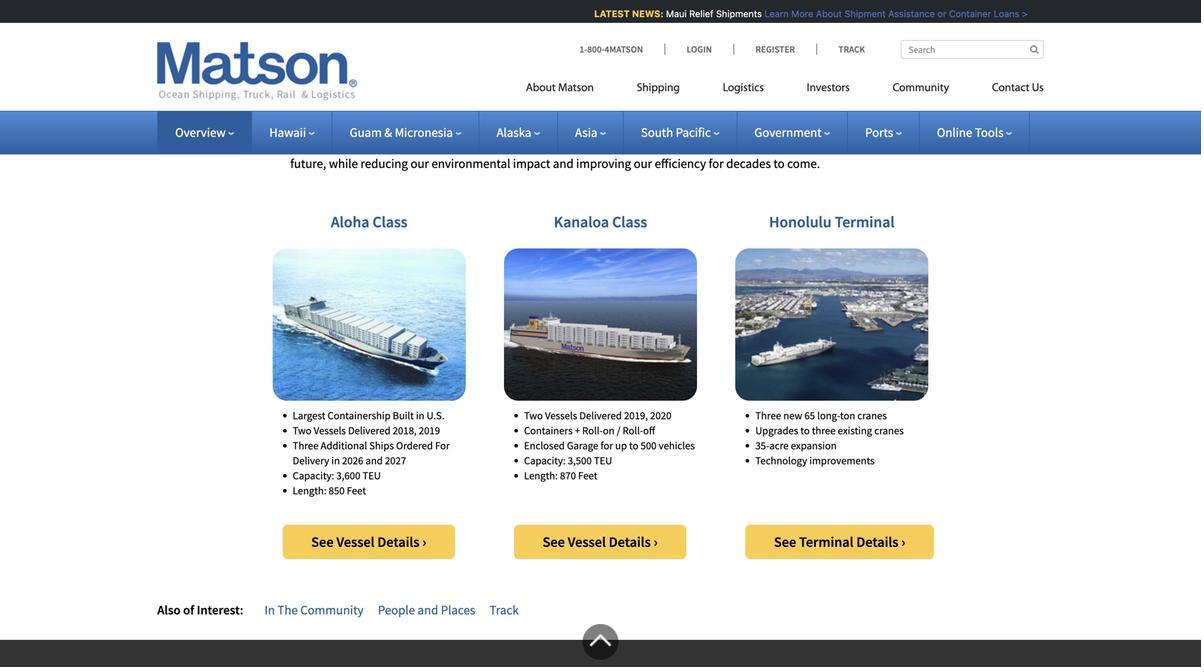 Task type: vqa. For each thing, say whether or not it's contained in the screenshot.
Capacity: inside the Two Vessels Delivered 2019, 2020 Containers + Roll-on / Roll-off Enclosed Garage for up to 500 vehicles Capacity: 3,500 TEU Length: 870 Feet
yes



Task type: describe. For each thing, give the bounding box(es) containing it.
0 horizontal spatial track
[[490, 602, 519, 619]]

built
[[585, 136, 609, 152]]

1 vertical spatial matson
[[325, 59, 364, 75]]

since captain william matson's maiden voyage aboard emma claudina delivering plantation supplies from san francisco to hawaii in 1882, the name matson has been synonymous with hawaii in the shipping business. for 140 years, matson has continued to provide a vital link between the mainland and the islands, continuously upgrading its fleet and equipment in step with improving technology and the needs of hawaii's growing economy. our latest investments, both in fleet and terminal infrastructure, underscore our long-standing commitment to serving our island communities with the most reliable, efficient and environmentally friendly operations in hawaii for the long- term. our new aloha class and kanaloa class ships are built specifically to meet hawaii's freight needs into the future, while reducing our environmental impact and improving our efficiency for decades to come.
[[290, 20, 904, 172]]

up
[[616, 439, 627, 453]]

latest
[[591, 8, 626, 19]]

login link
[[665, 43, 734, 55]]

delivery
[[293, 454, 329, 468]]

500
[[641, 439, 657, 453]]

see for honolulu terminal
[[775, 533, 797, 551]]

ports
[[866, 124, 894, 141]]

1882,
[[410, 40, 439, 56]]

2 horizontal spatial long-
[[876, 117, 904, 133]]

0 vertical spatial track
[[839, 43, 866, 55]]

aloha inside since captain william matson's maiden voyage aboard emma claudina delivering plantation supplies from san francisco to hawaii in 1882, the name matson has been synonymous with hawaii in the shipping business. for 140 years, matson has continued to provide a vital link between the mainland and the islands, continuously upgrading its fleet and equipment in step with improving technology and the needs of hawaii's growing economy. our latest investments, both in fleet and terminal infrastructure, underscore our long-standing commitment to serving our island communities with the most reliable, efficient and environmentally friendly operations in hawaii for the long- term. our new aloha class and kanaloa class ships are built specifically to meet hawaii's freight needs into the future, while reducing our environmental impact and improving our efficiency for decades to come.
[[370, 136, 401, 152]]

since
[[290, 20, 320, 36]]

step
[[430, 78, 453, 94]]

kanaloa class
[[554, 212, 648, 232]]

environmental
[[432, 156, 511, 172]]

new inside three new 65 long-ton cranes upgrades to three existing cranes 35-acre expansion technology improvements
[[784, 409, 803, 423]]

in left step
[[418, 78, 428, 94]]

voyage
[[502, 20, 540, 36]]

about inside the top menu 'navigation'
[[526, 83, 556, 94]]

are
[[565, 136, 582, 152]]

for inside two vessels delivered 2019, 2020 containers + roll-on / roll-off enclosed garage for up to 500 vehicles capacity: 3,500 teu length: 870 feet
[[601, 439, 613, 453]]

matson's kanaloa class con-ro vessel. image
[[504, 249, 698, 401]]

between
[[560, 59, 607, 75]]

emma
[[583, 20, 618, 36]]

three
[[812, 424, 836, 438]]

2 roll- from the left
[[623, 424, 644, 438]]

to down captain
[[344, 40, 355, 56]]

and down step
[[429, 98, 450, 114]]

0 horizontal spatial with
[[399, 117, 422, 133]]

see vessel details › link for kanaloa
[[514, 525, 687, 560]]

0 vertical spatial for
[[838, 117, 853, 133]]

search image
[[1031, 45, 1040, 54]]

in up islands,
[[724, 40, 735, 56]]

1 vertical spatial hawaii's
[[718, 136, 763, 152]]

see for kanaloa class
[[543, 533, 565, 551]]

south
[[641, 124, 674, 141]]

micronesia
[[395, 124, 453, 141]]

learn
[[761, 8, 785, 19]]

hawaii down william
[[358, 40, 394, 56]]

places
[[441, 602, 476, 619]]

in
[[265, 602, 275, 619]]

ships
[[370, 439, 394, 453]]

+
[[575, 424, 581, 438]]

0 vertical spatial our
[[843, 78, 863, 94]]

built
[[393, 409, 414, 423]]

to up efficiency
[[674, 136, 686, 152]]

government link
[[755, 124, 831, 141]]

blue matson logo with ocean, shipping, truck, rail and logistics written beneath it. image
[[157, 42, 358, 101]]

aboard
[[543, 20, 581, 36]]

vehicles
[[659, 439, 695, 453]]

maiden
[[459, 20, 500, 36]]

1 vertical spatial kanaloa
[[554, 212, 610, 232]]

investors link
[[786, 75, 872, 105]]

0 vertical spatial track link
[[817, 43, 866, 55]]

alaska link
[[497, 124, 540, 141]]

and up investments,
[[332, 78, 353, 94]]

also of interest:
[[157, 602, 244, 619]]

2 horizontal spatial with
[[659, 40, 682, 56]]

1 vertical spatial aloha
[[331, 212, 370, 232]]

honolulu terminal
[[770, 212, 895, 232]]

contact us
[[993, 83, 1045, 94]]

our down latest
[[869, 98, 888, 114]]

business.
[[807, 40, 857, 56]]

future,
[[290, 156, 327, 172]]

850
[[329, 484, 345, 498]]

1 roll- from the left
[[583, 424, 603, 438]]

login
[[687, 43, 712, 55]]

see for aloha class
[[311, 533, 334, 551]]

us
[[1033, 83, 1045, 94]]

the right into
[[863, 136, 880, 152]]

loans
[[991, 8, 1016, 19]]

in up the freight
[[786, 117, 796, 133]]

ships
[[534, 136, 562, 152]]

1 vertical spatial cranes
[[875, 424, 904, 438]]

guam & micronesia link
[[350, 124, 462, 141]]

honolulu terminal link
[[770, 212, 895, 232]]

logistics
[[723, 83, 764, 94]]

shipping
[[637, 83, 680, 94]]

our down micronesia
[[411, 156, 429, 172]]

island
[[290, 117, 323, 133]]

south pacific
[[641, 124, 711, 141]]

online tools
[[938, 124, 1004, 141]]

captain
[[322, 20, 364, 36]]

2020
[[651, 409, 672, 423]]

ton
[[841, 409, 856, 423]]

see terminal details ›
[[775, 533, 906, 551]]

1 vertical spatial of
[[183, 602, 194, 619]]

/
[[617, 424, 621, 438]]

online tools link
[[938, 124, 1013, 141]]

the down 1-800-4matson 'link'
[[609, 59, 627, 75]]

more
[[788, 8, 810, 19]]

into
[[839, 136, 860, 152]]

1 horizontal spatial has
[[537, 40, 555, 56]]

1 horizontal spatial improving
[[577, 156, 632, 172]]

vital
[[512, 59, 535, 75]]

to down investors
[[814, 98, 825, 114]]

government
[[755, 124, 822, 141]]

of inside since captain william matson's maiden voyage aboard emma claudina delivering plantation supplies from san francisco to hawaii in 1882, the name matson has been synonymous with hawaii in the shipping business. for 140 years, matson has continued to provide a vital link between the mainland and the islands, continuously upgrading its fleet and equipment in step with improving technology and the needs of hawaii's growing economy. our latest investments, both in fleet and terminal infrastructure, underscore our long-standing commitment to serving our island communities with the most reliable, efficient and environmentally friendly operations in hawaii for the long- term. our new aloha class and kanaloa class ships are built specifically to meet hawaii's freight needs into the future, while reducing our environmental impact and improving our efficiency for decades to come.
[[681, 78, 692, 94]]

Search search field
[[901, 40, 1045, 59]]

capacity: inside largest containership built in u.s. two vessels delivered 2018, 2019 three additional ships ordered for delivery in 2026 and 2027 capacity: 3,600 teu length: 850 feet
[[293, 469, 334, 483]]

and down login link
[[683, 59, 704, 75]]

to down the freight
[[774, 156, 785, 172]]

supplies
[[786, 20, 831, 36]]

equipment
[[356, 78, 415, 94]]

0 horizontal spatial fleet
[[306, 78, 330, 94]]

0 horizontal spatial needs
[[646, 78, 679, 94]]

for inside largest containership built in u.s. two vessels delivered 2018, 2019 three additional ships ordered for delivery in 2026 and 2027 capacity: 3,600 teu length: 850 feet
[[435, 439, 450, 453]]

register link
[[734, 43, 817, 55]]

2019,
[[624, 409, 648, 423]]

4matson
[[605, 43, 644, 55]]

and inside largest containership built in u.s. two vessels delivered 2018, 2019 three additional ships ordered for delivery in 2026 and 2027 capacity: 3,600 teu length: 850 feet
[[366, 454, 383, 468]]

0 horizontal spatial community
[[301, 602, 364, 619]]

top menu navigation
[[526, 75, 1045, 105]]

interest:
[[197, 602, 244, 619]]

new inside since captain william matson's maiden voyage aboard emma claudina delivering plantation supplies from san francisco to hawaii in 1882, the name matson has been synonymous with hawaii in the shipping business. for 140 years, matson has continued to provide a vital link between the mainland and the islands, continuously upgrading its fleet and equipment in step with improving technology and the needs of hawaii's growing economy. our latest investments, both in fleet and terminal infrastructure, underscore our long-standing commitment to serving our island communities with the most reliable, efficient and environmentally friendly operations in hawaii for the long- term. our new aloha class and kanaloa class ships are built specifically to meet hawaii's freight needs into the future, while reducing our environmental impact and improving our efficiency for decades to come.
[[345, 136, 367, 152]]

reliable,
[[475, 117, 519, 133]]

u.s.
[[427, 409, 445, 423]]

about matson link
[[526, 75, 616, 105]]

the up into
[[856, 117, 874, 133]]

vessels inside largest containership built in u.s. two vessels delivered 2018, 2019 three additional ships ordered for delivery in 2026 and 2027 capacity: 3,600 teu length: 850 feet
[[314, 424, 346, 438]]

islands,
[[727, 59, 768, 75]]

2026
[[342, 454, 364, 468]]

teu inside two vessels delivered 2019, 2020 containers + roll-on / roll-off enclosed garage for up to 500 vehicles capacity: 3,500 teu length: 870 feet
[[594, 454, 613, 468]]

our down shipping
[[643, 98, 662, 114]]

and up are
[[568, 117, 588, 133]]

upgrading
[[843, 59, 899, 75]]

largest
[[293, 409, 326, 423]]

0 horizontal spatial improving
[[482, 78, 537, 94]]

containership
[[328, 409, 391, 423]]

mainland
[[630, 59, 681, 75]]

operations
[[726, 117, 783, 133]]

1-
[[580, 43, 588, 55]]

teu inside largest containership built in u.s. two vessels delivered 2018, 2019 three additional ships ordered for delivery in 2026 and 2027 capacity: 3,600 teu length: 850 feet
[[363, 469, 381, 483]]

come.
[[788, 156, 821, 172]]

asia link
[[575, 124, 606, 141]]

expansion
[[791, 439, 837, 453]]



Task type: locate. For each thing, give the bounding box(es) containing it.
1 see vessel details › link from the left
[[283, 525, 455, 560]]

details for aloha class
[[378, 533, 420, 551]]

needs up come.
[[804, 136, 836, 152]]

3 details from the left
[[857, 533, 899, 551]]

in left 1882,
[[397, 40, 407, 56]]

1 horizontal spatial feet
[[579, 469, 598, 483]]

1 horizontal spatial details
[[609, 533, 651, 551]]

matson inside the top menu 'navigation'
[[559, 83, 594, 94]]

for down the meet at the right of the page
[[709, 156, 724, 172]]

vessels
[[545, 409, 578, 423], [314, 424, 346, 438]]

and down are
[[553, 156, 574, 172]]

maui
[[663, 8, 683, 19]]

and left places
[[418, 602, 439, 619]]

link
[[537, 59, 557, 75]]

in left 2026
[[332, 454, 340, 468]]

aloha image
[[273, 249, 466, 401]]

claudina
[[621, 20, 669, 36]]

0 vertical spatial terminal
[[452, 98, 498, 114]]

0 vertical spatial new
[[345, 136, 367, 152]]

learn more about shipment assistance or container loans > link
[[761, 8, 1025, 19]]

0 horizontal spatial track link
[[490, 602, 519, 619]]

0 horizontal spatial three
[[293, 439, 319, 453]]

details for kanaloa class
[[609, 533, 651, 551]]

1 horizontal spatial with
[[456, 78, 480, 94]]

length: inside two vessels delivered 2019, 2020 containers + roll-on / roll-off enclosed garage for up to 500 vehicles capacity: 3,500 teu length: 870 feet
[[524, 469, 558, 483]]

1 horizontal spatial fleet
[[403, 98, 427, 114]]

1 vertical spatial new
[[784, 409, 803, 423]]

matson down francisco
[[325, 59, 364, 75]]

the left most
[[425, 117, 443, 133]]

0 vertical spatial has
[[537, 40, 555, 56]]

people and places link
[[378, 602, 476, 619]]

our up while
[[322, 136, 342, 152]]

1 vertical spatial our
[[322, 136, 342, 152]]

with up mainland
[[659, 40, 682, 56]]

to inside two vessels delivered 2019, 2020 containers + roll-on / roll-off enclosed garage for up to 500 vehicles capacity: 3,500 teu length: 870 feet
[[630, 439, 639, 453]]

vessel down the 870
[[568, 533, 606, 551]]

container
[[946, 8, 988, 19]]

see terminal details › link
[[746, 525, 935, 560]]

length: left 850
[[293, 484, 327, 498]]

feet down 3,600
[[347, 484, 366, 498]]

long- up three
[[818, 409, 841, 423]]

see vessel details › for aloha
[[311, 533, 427, 551]]

hawaii
[[358, 40, 394, 56], [685, 40, 722, 56], [799, 117, 836, 133], [269, 124, 306, 141]]

needs down mainland
[[646, 78, 679, 94]]

the down 'login'
[[707, 59, 725, 75]]

0 vertical spatial delivered
[[580, 409, 622, 423]]

1 horizontal spatial community
[[893, 83, 950, 94]]

delivering
[[671, 20, 725, 36]]

capacity: inside two vessels delivered 2019, 2020 containers + roll-on / roll-off enclosed garage for up to 500 vehicles capacity: 3,500 teu length: 870 feet
[[524, 454, 566, 468]]

0 horizontal spatial two
[[293, 424, 312, 438]]

of right shipping
[[681, 78, 692, 94]]

0 horizontal spatial see vessel details ›
[[311, 533, 427, 551]]

track link right places
[[490, 602, 519, 619]]

capacity:
[[524, 454, 566, 468], [293, 469, 334, 483]]

0 vertical spatial fleet
[[306, 78, 330, 94]]

0 horizontal spatial teu
[[363, 469, 381, 483]]

kanaloa inside since captain william matson's maiden voyage aboard emma claudina delivering plantation supplies from san francisco to hawaii in 1882, the name matson has been synonymous with hawaii in the shipping business. for 140 years, matson has continued to provide a vital link between the mainland and the islands, continuously upgrading its fleet and equipment in step with improving technology and the needs of hawaii's growing economy. our latest investments, both in fleet and terminal infrastructure, underscore our long-standing commitment to serving our island communities with the most reliable, efficient and environmentally friendly operations in hawaii for the long- term. our new aloha class and kanaloa class ships are built specifically to meet hawaii's freight needs into the future, while reducing our environmental impact and improving our efficiency for decades to come.
[[457, 136, 501, 152]]

synonymous
[[588, 40, 656, 56]]

details for honolulu terminal
[[857, 533, 899, 551]]

1 details from the left
[[378, 533, 420, 551]]

0 horizontal spatial our
[[322, 136, 342, 152]]

three
[[756, 409, 782, 423], [293, 439, 319, 453]]

guam & micronesia
[[350, 124, 453, 141]]

community inside the top menu 'navigation'
[[893, 83, 950, 94]]

1 horizontal spatial matson
[[495, 40, 534, 56]]

roll- right +
[[583, 424, 603, 438]]

0 vertical spatial matson
[[495, 40, 534, 56]]

delivered
[[580, 409, 622, 423], [348, 424, 391, 438]]

0 vertical spatial hawaii's
[[695, 78, 739, 94]]

of right also
[[183, 602, 194, 619]]

1 vertical spatial for
[[709, 156, 724, 172]]

our up the serving
[[843, 78, 863, 94]]

1 horizontal spatial track
[[839, 43, 866, 55]]

2 vertical spatial for
[[601, 439, 613, 453]]

capacity: down the 'delivery'
[[293, 469, 334, 483]]

terminal
[[835, 212, 895, 232]]

overview
[[175, 124, 226, 141]]

for left up
[[601, 439, 613, 453]]

1 vertical spatial track link
[[490, 602, 519, 619]]

fleet up investments,
[[306, 78, 330, 94]]

1 horizontal spatial kanaloa
[[554, 212, 610, 232]]

investments,
[[290, 98, 359, 114]]

1 vertical spatial for
[[435, 439, 450, 453]]

1-800-4matson
[[580, 43, 644, 55]]

2 horizontal spatial matson
[[559, 83, 594, 94]]

environmentally
[[591, 117, 679, 133]]

long- inside three new 65 long-ton cranes upgrades to three existing cranes 35-acre expansion technology improvements
[[818, 409, 841, 423]]

2 horizontal spatial details
[[857, 533, 899, 551]]

0 horizontal spatial new
[[345, 136, 367, 152]]

0 horizontal spatial capacity:
[[293, 469, 334, 483]]

relief
[[686, 8, 710, 19]]

class
[[403, 136, 431, 152], [504, 136, 532, 152], [373, 212, 408, 232], [613, 212, 648, 232]]

three up upgrades
[[756, 409, 782, 423]]

1 horizontal spatial about
[[813, 8, 839, 19]]

0 horizontal spatial for
[[601, 439, 613, 453]]

for down 2019
[[435, 439, 450, 453]]

two
[[524, 409, 543, 423], [293, 424, 312, 438]]

2 vertical spatial matson
[[559, 83, 594, 94]]

economy.
[[788, 78, 841, 94]]

delivered inside two vessels delivered 2019, 2020 containers + roll-on / roll-off enclosed garage for up to 500 vehicles capacity: 3,500 teu length: 870 feet
[[580, 409, 622, 423]]

0 vertical spatial about
[[813, 8, 839, 19]]

to right up
[[630, 439, 639, 453]]

1 see from the left
[[311, 533, 334, 551]]

capacity: down enclosed
[[524, 454, 566, 468]]

0 vertical spatial vessels
[[545, 409, 578, 423]]

hawaii up future,
[[269, 124, 306, 141]]

1 horizontal spatial three
[[756, 409, 782, 423]]

backtop image
[[583, 624, 619, 660]]

feet down 3,500
[[579, 469, 598, 483]]

hawaii down the serving
[[799, 117, 836, 133]]

long- down latest
[[876, 117, 904, 133]]

fleet up guam & micronesia link
[[403, 98, 427, 114]]

continued
[[388, 59, 443, 75]]

aloha up reducing
[[370, 136, 401, 152]]

0 vertical spatial two
[[524, 409, 543, 423]]

to down 65
[[801, 424, 810, 438]]

1 horizontal spatial terminal
[[800, 533, 854, 551]]

2027
[[385, 454, 406, 468]]

our down specifically
[[634, 156, 653, 172]]

vessels up additional
[[314, 424, 346, 438]]

contact us link
[[971, 75, 1045, 105]]

community
[[893, 83, 950, 94], [301, 602, 364, 619]]

0 horizontal spatial details
[[378, 533, 420, 551]]

for inside since captain william matson's maiden voyage aboard emma claudina delivering plantation supplies from san francisco to hawaii in 1882, the name matson has been synonymous with hawaii in the shipping business. for 140 years, matson has continued to provide a vital link between the mainland and the islands, continuously upgrading its fleet and equipment in step with improving technology and the needs of hawaii's growing economy. our latest investments, both in fleet and terminal infrastructure, underscore our long-standing commitment to serving our island communities with the most reliable, efficient and environmentally friendly operations in hawaii for the long- term. our new aloha class and kanaloa class ships are built specifically to meet hawaii's freight needs into the future, while reducing our environmental impact and improving our efficiency for decades to come.
[[859, 40, 877, 56]]

0 horizontal spatial feet
[[347, 484, 366, 498]]

aloha class
[[331, 212, 408, 232]]

aloha down while
[[331, 212, 370, 232]]

two down largest
[[293, 424, 312, 438]]

ordered
[[396, 439, 433, 453]]

2 › from the left
[[654, 533, 658, 551]]

2 horizontal spatial see
[[775, 533, 797, 551]]

see vessel details › for kanaloa
[[543, 533, 658, 551]]

hawaii down delivering
[[685, 40, 722, 56]]

0 horizontal spatial delivered
[[348, 424, 391, 438]]

&
[[385, 124, 393, 141]]

long- down shipping
[[664, 98, 692, 114]]

1 vertical spatial track
[[490, 602, 519, 619]]

0 vertical spatial cranes
[[858, 409, 887, 423]]

1 vertical spatial has
[[367, 59, 385, 75]]

0 horizontal spatial matson
[[325, 59, 364, 75]]

1 › from the left
[[423, 533, 427, 551]]

commitment
[[741, 98, 811, 114]]

term.
[[290, 136, 319, 152]]

1 vertical spatial community
[[301, 602, 364, 619]]

needs
[[646, 78, 679, 94], [804, 136, 836, 152]]

community right the the at the bottom of page
[[301, 602, 364, 619]]

and
[[683, 59, 704, 75], [332, 78, 353, 94], [603, 78, 623, 94], [429, 98, 450, 114], [568, 117, 588, 133], [434, 136, 454, 152], [553, 156, 574, 172], [366, 454, 383, 468], [418, 602, 439, 619]]

track
[[839, 43, 866, 55], [490, 602, 519, 619]]

1 vertical spatial needs
[[804, 136, 836, 152]]

the right 1882,
[[441, 40, 459, 56]]

1 vertical spatial teu
[[363, 469, 381, 483]]

aloha class link
[[331, 212, 408, 232]]

improving down a
[[482, 78, 537, 94]]

delivered inside largest containership built in u.s. two vessels delivered 2018, 2019 three additional ships ordered for delivery in 2026 and 2027 capacity: 3,600 teu length: 850 feet
[[348, 424, 391, 438]]

vessel for kanaloa
[[568, 533, 606, 551]]

track down 'from'
[[839, 43, 866, 55]]

in left "u.s."
[[416, 409, 425, 423]]

freight
[[766, 136, 801, 152]]

about
[[813, 8, 839, 19], [526, 83, 556, 94]]

1 see vessel details › from the left
[[311, 533, 427, 551]]

teu right 3,600
[[363, 469, 381, 483]]

0 vertical spatial long-
[[664, 98, 692, 114]]

matson down "between"
[[559, 83, 594, 94]]

footer
[[0, 624, 1202, 667]]

and down most
[[434, 136, 454, 152]]

with
[[659, 40, 682, 56], [456, 78, 480, 94], [399, 117, 422, 133]]

1 horizontal spatial for
[[709, 156, 724, 172]]

decades
[[727, 156, 771, 172]]

2 vertical spatial with
[[399, 117, 422, 133]]

contact
[[993, 83, 1030, 94]]

acre
[[770, 439, 789, 453]]

three inside three new 65 long-ton cranes upgrades to three existing cranes 35-acre expansion technology improvements
[[756, 409, 782, 423]]

teu right 3,500
[[594, 454, 613, 468]]

has up equipment on the left top of the page
[[367, 59, 385, 75]]

1 horizontal spatial length:
[[524, 469, 558, 483]]

assistance
[[885, 8, 932, 19]]

1 horizontal spatial for
[[859, 40, 877, 56]]

while
[[329, 156, 358, 172]]

1 horizontal spatial see vessel details › link
[[514, 525, 687, 560]]

1 horizontal spatial needs
[[804, 136, 836, 152]]

meet
[[688, 136, 716, 152]]

0 vertical spatial for
[[859, 40, 877, 56]]

additional
[[321, 439, 367, 453]]

track link down 'from'
[[817, 43, 866, 55]]

to inside three new 65 long-ton cranes upgrades to three existing cranes 35-acre expansion technology improvements
[[801, 424, 810, 438]]

1 horizontal spatial new
[[784, 409, 803, 423]]

improving down 'built'
[[577, 156, 632, 172]]

shipment
[[841, 8, 882, 19]]

has up the link
[[537, 40, 555, 56]]

our
[[643, 98, 662, 114], [869, 98, 888, 114], [411, 156, 429, 172], [634, 156, 653, 172]]

years,
[[290, 59, 322, 75]]

see vessel details › link for aloha
[[283, 525, 455, 560]]

see vessel details › link
[[283, 525, 455, 560], [514, 525, 687, 560]]

kanaloa
[[457, 136, 501, 152], [554, 212, 610, 232]]

the up islands,
[[737, 40, 755, 56]]

1 horizontal spatial two
[[524, 409, 543, 423]]

2 horizontal spatial ›
[[902, 533, 906, 551]]

about up infrastructure,
[[526, 83, 556, 94]]

1 horizontal spatial capacity:
[[524, 454, 566, 468]]

3 › from the left
[[902, 533, 906, 551]]

pacific
[[676, 124, 711, 141]]

1 vessel from the left
[[337, 533, 375, 551]]

1 horizontal spatial our
[[843, 78, 863, 94]]

track right places
[[490, 602, 519, 619]]

1 vertical spatial feet
[[347, 484, 366, 498]]

hawaii's
[[695, 78, 739, 94], [718, 136, 763, 152]]

› for kanaloa class
[[654, 533, 658, 551]]

two inside two vessels delivered 2019, 2020 containers + roll-on / roll-off enclosed garage for up to 500 vehicles capacity: 3,500 teu length: 870 feet
[[524, 409, 543, 423]]

2019
[[419, 424, 440, 438]]

new
[[345, 136, 367, 152], [784, 409, 803, 423]]

1 vertical spatial improving
[[577, 156, 632, 172]]

1 vertical spatial capacity:
[[293, 469, 334, 483]]

length: inside largest containership built in u.s. two vessels delivered 2018, 2019 three additional ships ordered for delivery in 2026 and 2027 capacity: 3,600 teu length: 850 feet
[[293, 484, 327, 498]]

0 horizontal spatial long-
[[664, 98, 692, 114]]

None search field
[[901, 40, 1045, 59]]

0 horizontal spatial vessel
[[337, 533, 375, 551]]

new left 65
[[784, 409, 803, 423]]

vessels up containers
[[545, 409, 578, 423]]

three new 65 long-ton cranes upgrades to three existing cranes 35-acre expansion technology improvements
[[756, 409, 904, 468]]

0 horizontal spatial has
[[367, 59, 385, 75]]

communities
[[326, 117, 396, 133]]

2 see from the left
[[543, 533, 565, 551]]

cranes up existing
[[858, 409, 887, 423]]

new down 'communities'
[[345, 136, 367, 152]]

hawaii's up standing
[[695, 78, 739, 94]]

three inside largest containership built in u.s. two vessels delivered 2018, 2019 three additional ships ordered for delivery in 2026 and 2027 capacity: 3,600 teu length: 850 feet
[[293, 439, 319, 453]]

0 vertical spatial aloha
[[370, 136, 401, 152]]

2 vessel from the left
[[568, 533, 606, 551]]

2 see vessel details › link from the left
[[514, 525, 687, 560]]

with down provide
[[456, 78, 480, 94]]

1 horizontal spatial vessel
[[568, 533, 606, 551]]

0 horizontal spatial kanaloa
[[457, 136, 501, 152]]

› for honolulu terminal
[[902, 533, 906, 551]]

0 vertical spatial teu
[[594, 454, 613, 468]]

1 horizontal spatial teu
[[594, 454, 613, 468]]

› for aloha class
[[423, 533, 427, 551]]

1 horizontal spatial roll-
[[623, 424, 644, 438]]

most
[[445, 117, 472, 133]]

for up upgrading
[[859, 40, 877, 56]]

two vessels delivered 2019, 2020 containers + roll-on / roll-off enclosed garage for up to 500 vehicles capacity: 3,500 teu length: 870 feet
[[524, 409, 695, 483]]

2 details from the left
[[609, 533, 651, 551]]

feet inside two vessels delivered 2019, 2020 containers + roll-on / roll-off enclosed garage for up to 500 vehicles capacity: 3,500 teu length: 870 feet
[[579, 469, 598, 483]]

roll- right /
[[623, 424, 644, 438]]

our
[[843, 78, 863, 94], [322, 136, 342, 152]]

and down ships
[[366, 454, 383, 468]]

delivered up on
[[580, 409, 622, 423]]

1 vertical spatial length:
[[293, 484, 327, 498]]

ports link
[[866, 124, 902, 141]]

three up the 'delivery'
[[293, 439, 319, 453]]

0 vertical spatial community
[[893, 83, 950, 94]]

and up underscore
[[603, 78, 623, 94]]

logistics link
[[702, 75, 786, 105]]

for
[[859, 40, 877, 56], [435, 439, 450, 453]]

870
[[560, 469, 576, 483]]

to up step
[[445, 59, 457, 75]]

in right both
[[390, 98, 400, 114]]

2018,
[[393, 424, 417, 438]]

vessels inside two vessels delivered 2019, 2020 containers + roll-on / roll-off enclosed garage for up to 500 vehicles capacity: 3,500 teu length: 870 feet
[[545, 409, 578, 423]]

0 horizontal spatial see
[[311, 533, 334, 551]]

0 vertical spatial length:
[[524, 469, 558, 483]]

about up 'supplies'
[[813, 8, 839, 19]]

with right &
[[399, 117, 422, 133]]

containers
[[524, 424, 573, 438]]

0 horizontal spatial about
[[526, 83, 556, 94]]

terminal inside since captain william matson's maiden voyage aboard emma claudina delivering plantation supplies from san francisco to hawaii in 1882, the name matson has been synonymous with hawaii in the shipping business. for 140 years, matson has continued to provide a vital link between the mainland and the islands, continuously upgrading its fleet and equipment in step with improving technology and the needs of hawaii's growing economy. our latest investments, both in fleet and terminal infrastructure, underscore our long-standing commitment to serving our island communities with the most reliable, efficient and environmentally friendly operations in hawaii for the long- term. our new aloha class and kanaloa class ships are built specifically to meet hawaii's freight needs into the future, while reducing our environmental impact and improving our efficiency for decades to come.
[[452, 98, 498, 114]]

cranes right existing
[[875, 424, 904, 438]]

delivered down containership
[[348, 424, 391, 438]]

tools
[[976, 124, 1004, 141]]

1-800-4matson link
[[580, 43, 665, 55]]

0 horizontal spatial ›
[[423, 533, 427, 551]]

1 vertical spatial with
[[456, 78, 480, 94]]

community down 140
[[893, 83, 950, 94]]

1 horizontal spatial vessels
[[545, 409, 578, 423]]

0 vertical spatial improving
[[482, 78, 537, 94]]

35-
[[756, 439, 770, 453]]

1 vertical spatial three
[[293, 439, 319, 453]]

hawaii link
[[269, 124, 315, 141]]

its
[[290, 78, 303, 94]]

1 vertical spatial long-
[[876, 117, 904, 133]]

0 horizontal spatial length:
[[293, 484, 327, 498]]

overview link
[[175, 124, 234, 141]]

in
[[397, 40, 407, 56], [724, 40, 735, 56], [418, 78, 428, 94], [390, 98, 400, 114], [786, 117, 796, 133], [416, 409, 425, 423], [332, 454, 340, 468]]

matson containership entering port of honolulu. image
[[736, 249, 929, 401]]

feet inside largest containership built in u.s. two vessels delivered 2018, 2019 three additional ships ordered for delivery in 2026 and 2027 capacity: 3,600 teu length: 850 feet
[[347, 484, 366, 498]]

two up containers
[[524, 409, 543, 423]]

william
[[366, 20, 406, 36]]

vessel for aloha
[[337, 533, 375, 551]]

3 see from the left
[[775, 533, 797, 551]]

of
[[681, 78, 692, 94], [183, 602, 194, 619]]

impact
[[513, 156, 551, 172]]

aloha
[[370, 136, 401, 152], [331, 212, 370, 232]]

friendly
[[682, 117, 723, 133]]

the down mainland
[[626, 78, 644, 94]]

two inside largest containership built in u.s. two vessels delivered 2018, 2019 three additional ships ordered for delivery in 2026 and 2027 capacity: 3,600 teu length: 850 feet
[[293, 424, 312, 438]]

0 vertical spatial kanaloa
[[457, 136, 501, 152]]

technology
[[540, 78, 600, 94]]

vessel down 850
[[337, 533, 375, 551]]

length: left the 870
[[524, 469, 558, 483]]

2 see vessel details › from the left
[[543, 533, 658, 551]]

latest news: maui relief shipments learn more about shipment assistance or container loans >
[[591, 8, 1025, 19]]

1 horizontal spatial ›
[[654, 533, 658, 551]]

matson down voyage
[[495, 40, 534, 56]]

for down the serving
[[838, 117, 853, 133]]



